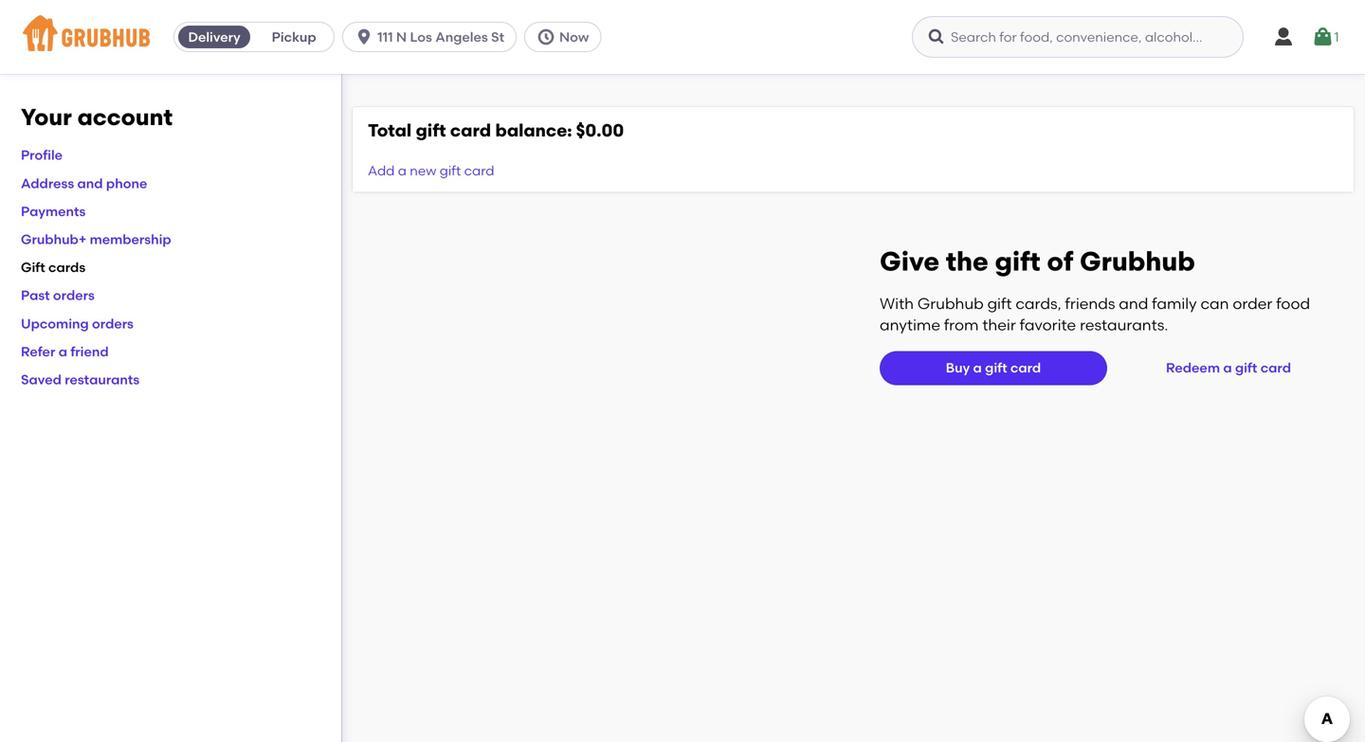 Task type: locate. For each thing, give the bounding box(es) containing it.
0 horizontal spatial grubhub
[[918, 295, 984, 313]]

add
[[368, 163, 395, 179]]

n
[[396, 29, 407, 45]]

gift for redeem a gift card
[[1236, 360, 1258, 376]]

angeles
[[435, 29, 488, 45]]

$0.00
[[576, 120, 624, 141]]

and
[[77, 175, 103, 191], [1119, 295, 1149, 313]]

a for refer
[[59, 344, 67, 360]]

a inside button
[[1224, 360, 1232, 376]]

Search for food, convenience, alcohol... search field
[[912, 16, 1244, 58]]

1
[[1335, 29, 1339, 45]]

orders up friend on the left of the page
[[92, 316, 134, 332]]

0 horizontal spatial svg image
[[355, 27, 374, 46]]

grubhub up family
[[1080, 246, 1196, 277]]

address and phone
[[21, 175, 147, 191]]

with grubhub gift cards, friends and family can order food anytime from their favorite restaurants.
[[880, 295, 1311, 334]]

buy
[[946, 360, 970, 376]]

grubhub up from
[[918, 295, 984, 313]]

0 vertical spatial and
[[77, 175, 103, 191]]

delivery button
[[175, 22, 254, 52]]

profile
[[21, 147, 63, 163]]

total
[[368, 120, 412, 141]]

and left 'phone'
[[77, 175, 103, 191]]

anytime
[[880, 316, 941, 334]]

a for redeem
[[1224, 360, 1232, 376]]

grubhub
[[1080, 246, 1196, 277], [918, 295, 984, 313]]

refer a friend link
[[21, 344, 109, 360]]

gift right buy
[[985, 360, 1008, 376]]

111
[[378, 29, 393, 45]]

and up restaurants.
[[1119, 295, 1149, 313]]

balance:
[[495, 120, 572, 141]]

gift inside button
[[1236, 360, 1258, 376]]

svg image
[[355, 27, 374, 46], [927, 27, 946, 46]]

cards,
[[1016, 295, 1062, 313]]

family
[[1152, 295, 1197, 313]]

from
[[944, 316, 979, 334]]

gift right redeem at the right of page
[[1236, 360, 1258, 376]]

gift cards
[[21, 259, 86, 276]]

orders up upcoming orders link
[[53, 288, 95, 304]]

profile link
[[21, 147, 63, 163]]

payments
[[21, 203, 86, 219]]

a left new
[[398, 163, 407, 179]]

orders
[[53, 288, 95, 304], [92, 316, 134, 332]]

friends
[[1065, 295, 1116, 313]]

a
[[398, 163, 407, 179], [59, 344, 67, 360], [973, 360, 982, 376], [1224, 360, 1232, 376]]

1 vertical spatial grubhub
[[918, 295, 984, 313]]

delivery
[[188, 29, 241, 45]]

2 svg image from the left
[[927, 27, 946, 46]]

gift
[[416, 120, 446, 141], [440, 163, 461, 179], [995, 246, 1041, 277], [988, 295, 1012, 313], [985, 360, 1008, 376], [1236, 360, 1258, 376]]

upcoming
[[21, 316, 89, 332]]

0 horizontal spatial svg image
[[537, 27, 556, 46]]

card inside redeem a gift card button
[[1261, 360, 1291, 376]]

svg image inside now button
[[537, 27, 556, 46]]

1 horizontal spatial svg image
[[1273, 26, 1295, 48]]

now button
[[524, 22, 609, 52]]

svg image inside 1 button
[[1312, 26, 1335, 48]]

redeem
[[1166, 360, 1220, 376]]

1 svg image from the left
[[355, 27, 374, 46]]

and inside "with grubhub gift cards, friends and family can order food anytime from their favorite restaurants."
[[1119, 295, 1149, 313]]

card up add a new gift card
[[450, 120, 491, 141]]

grubhub+
[[21, 231, 86, 247]]

0 vertical spatial orders
[[53, 288, 95, 304]]

grubhub+ membership
[[21, 231, 171, 247]]

1 horizontal spatial grubhub
[[1080, 246, 1196, 277]]

total gift card balance: $0.00
[[368, 120, 624, 141]]

gift left of
[[995, 246, 1041, 277]]

a right refer
[[59, 344, 67, 360]]

order
[[1233, 295, 1273, 313]]

redeem a gift card button
[[1159, 351, 1299, 385]]

a for add
[[398, 163, 407, 179]]

gift up their
[[988, 295, 1012, 313]]

1 vertical spatial orders
[[92, 316, 134, 332]]

svg image inside 111 n los angeles st button
[[355, 27, 374, 46]]

svg image
[[1273, 26, 1295, 48], [1312, 26, 1335, 48], [537, 27, 556, 46]]

your
[[21, 103, 72, 131]]

grubhub+ membership link
[[21, 231, 171, 247]]

gift up add a new gift card
[[416, 120, 446, 141]]

2 horizontal spatial svg image
[[1312, 26, 1335, 48]]

membership
[[90, 231, 171, 247]]

svg image for now
[[537, 27, 556, 46]]

past orders
[[21, 288, 95, 304]]

a right redeem at the right of page
[[1224, 360, 1232, 376]]

saved restaurants
[[21, 372, 140, 388]]

card down food
[[1261, 360, 1291, 376]]

gift inside "with grubhub gift cards, friends and family can order food anytime from their favorite restaurants."
[[988, 295, 1012, 313]]

a right buy
[[973, 360, 982, 376]]

1 horizontal spatial svg image
[[927, 27, 946, 46]]

new
[[410, 163, 437, 179]]

card down "favorite"
[[1011, 360, 1041, 376]]

payments link
[[21, 203, 86, 219]]

1 vertical spatial and
[[1119, 295, 1149, 313]]

gift for with grubhub gift cards, friends and family can order food anytime from their favorite restaurants.
[[988, 295, 1012, 313]]

card
[[450, 120, 491, 141], [464, 163, 495, 179], [1011, 360, 1041, 376], [1261, 360, 1291, 376]]

1 horizontal spatial and
[[1119, 295, 1149, 313]]



Task type: vqa. For each thing, say whether or not it's contained in the screenshot.
the a related to Buy
yes



Task type: describe. For each thing, give the bounding box(es) containing it.
upcoming orders
[[21, 316, 134, 332]]

restaurants.
[[1080, 316, 1169, 334]]

give
[[880, 246, 940, 277]]

gift cards link
[[21, 259, 86, 276]]

a for buy
[[973, 360, 982, 376]]

address
[[21, 175, 74, 191]]

gift for give the gift of grubhub
[[995, 246, 1041, 277]]

favorite
[[1020, 316, 1076, 334]]

gift
[[21, 259, 45, 276]]

restaurants
[[65, 372, 140, 388]]

account
[[77, 103, 173, 131]]

los
[[410, 29, 432, 45]]

can
[[1201, 295, 1229, 313]]

redeem a gift card
[[1166, 360, 1291, 376]]

111 n los angeles st
[[378, 29, 504, 45]]

now
[[559, 29, 589, 45]]

refer a friend
[[21, 344, 109, 360]]

pickup
[[272, 29, 316, 45]]

saved restaurants link
[[21, 372, 140, 388]]

pickup button
[[254, 22, 334, 52]]

111 n los angeles st button
[[342, 22, 524, 52]]

1 button
[[1312, 20, 1339, 54]]

upcoming orders link
[[21, 316, 134, 332]]

0 horizontal spatial and
[[77, 175, 103, 191]]

saved
[[21, 372, 62, 388]]

svg image for 1
[[1312, 26, 1335, 48]]

of
[[1047, 246, 1074, 277]]

cards
[[48, 259, 86, 276]]

the
[[946, 246, 989, 277]]

friend
[[70, 344, 109, 360]]

buy a gift card
[[946, 360, 1041, 376]]

past orders link
[[21, 288, 95, 304]]

buy a gift card link
[[880, 351, 1108, 385]]

card down total gift card balance: $0.00 in the top left of the page
[[464, 163, 495, 179]]

orders for past orders
[[53, 288, 95, 304]]

give the gift of grubhub
[[880, 246, 1196, 277]]

phone
[[106, 175, 147, 191]]

card inside buy a gift card link
[[1011, 360, 1041, 376]]

main navigation navigation
[[0, 0, 1365, 74]]

food
[[1277, 295, 1311, 313]]

gift right new
[[440, 163, 461, 179]]

address and phone link
[[21, 175, 147, 191]]

orders for upcoming orders
[[92, 316, 134, 332]]

refer
[[21, 344, 55, 360]]

add a new gift card
[[368, 163, 495, 179]]

their
[[983, 316, 1016, 334]]

gift for buy a gift card
[[985, 360, 1008, 376]]

with
[[880, 295, 914, 313]]

past
[[21, 288, 50, 304]]

your account
[[21, 103, 173, 131]]

0 vertical spatial grubhub
[[1080, 246, 1196, 277]]

grubhub inside "with grubhub gift cards, friends and family can order food anytime from their favorite restaurants."
[[918, 295, 984, 313]]

st
[[491, 29, 504, 45]]



